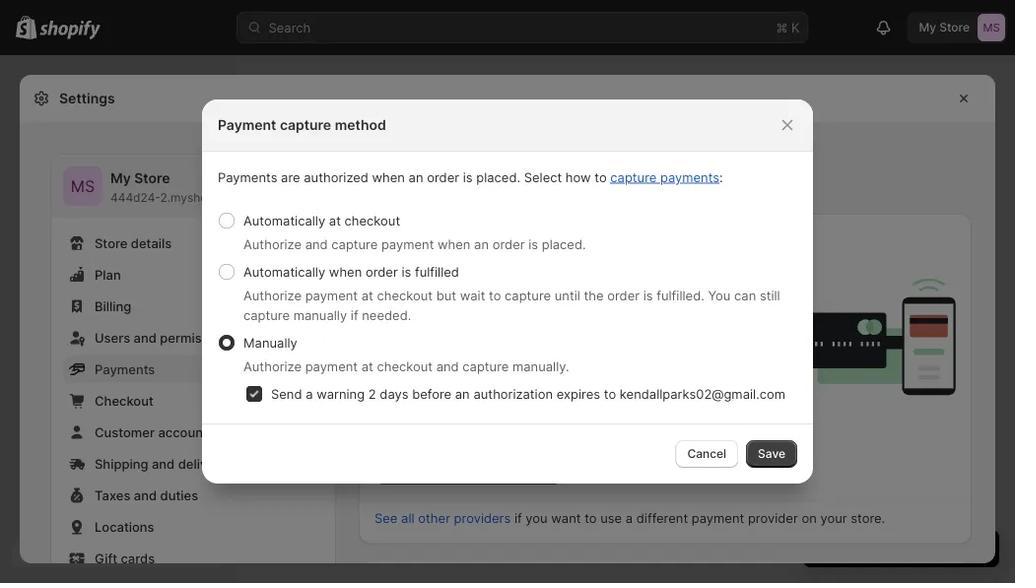 Task type: locate. For each thing, give the bounding box(es) containing it.
0 horizontal spatial store
[[95, 236, 127, 251]]

shopify payments image
[[374, 230, 546, 256]]

an right 'before'
[[455, 386, 470, 402]]

a inside 'settings' dialog
[[626, 511, 633, 526]]

other
[[418, 511, 450, 526]]

checkout up the authorize and capture payment when an order is placed.
[[344, 213, 400, 228]]

payments inside shop settings menu element
[[95, 362, 155, 377]]

see all other providers link
[[374, 511, 511, 526]]

1 horizontal spatial when
[[372, 169, 405, 185]]

2 vertical spatial at
[[361, 359, 373, 374]]

store details
[[95, 236, 172, 251]]

users and permissions
[[95, 330, 234, 345]]

authorize down manually
[[243, 359, 302, 374]]

at inside authorize payment at checkout but wait to capture until the order is fulfilled. you can still capture manually if needed.
[[361, 288, 373, 303]]

1 vertical spatial store
[[95, 236, 127, 251]]

payments left are at left top
[[218, 169, 277, 185]]

2 vertical spatial authorize
[[243, 359, 302, 374]]

2 horizontal spatial an
[[474, 237, 489, 252]]

to
[[595, 169, 607, 185], [489, 288, 501, 303], [604, 386, 616, 402], [585, 511, 597, 526]]

authorize
[[243, 237, 302, 252], [243, 288, 302, 303], [243, 359, 302, 374]]

your right 'on'
[[820, 511, 847, 526]]

0 horizontal spatial if
[[351, 307, 358, 323]]

kendallparks02@gmail.com
[[620, 386, 785, 402]]

0 vertical spatial your
[[397, 279, 425, 295]]

payouts and cashflow tracking
[[398, 411, 583, 427]]

⌘
[[776, 20, 788, 35]]

a inside dialog
[[306, 386, 313, 402]]

if inside 'settings' dialog
[[514, 511, 522, 526]]

0 vertical spatial authorize
[[243, 237, 302, 252]]

placed. up "way"
[[542, 237, 586, 252]]

save button
[[746, 441, 797, 468]]

0 horizontal spatial an
[[409, 169, 423, 185]]

authorized
[[304, 169, 368, 185]]

placed. left "select"
[[476, 169, 520, 185]]

payments inside payment capture method dialog
[[218, 169, 277, 185]]

and for cashflow
[[450, 411, 473, 427]]

locations link
[[63, 513, 323, 541]]

payment capture method
[[218, 117, 386, 134]]

better checkout conversion with shop pay
[[398, 350, 654, 366]]

you
[[708, 288, 731, 303]]

store up the plan
[[95, 236, 127, 251]]

shipping
[[95, 456, 148, 472]]

0 vertical spatial an
[[409, 169, 423, 185]]

see all other providers if you want to use a different payment provider on your store.
[[374, 511, 885, 526]]

your right let
[[397, 279, 425, 295]]

competitive credit card rates
[[398, 320, 574, 335]]

1 vertical spatial a
[[626, 511, 633, 526]]

payment up "fulfilled" on the left of the page
[[381, 237, 434, 252]]

chargeback
[[430, 381, 502, 396]]

with left shop
[[568, 350, 594, 366]]

card
[[513, 320, 540, 335]]

capture
[[280, 117, 331, 134], [610, 169, 657, 185], [331, 237, 378, 252], [505, 288, 551, 303], [243, 307, 290, 323], [463, 359, 509, 374]]

if
[[351, 307, 358, 323], [514, 511, 522, 526]]

shopify image
[[40, 20, 101, 40]]

1 automatically from the top
[[243, 213, 325, 228]]

see
[[374, 511, 398, 526]]

is left fulfilled.
[[643, 288, 653, 303]]

competitive
[[398, 320, 471, 335]]

2 vertical spatial when
[[329, 264, 362, 279]]

method
[[335, 117, 386, 134]]

order
[[427, 169, 459, 185], [492, 237, 525, 252], [366, 264, 398, 279], [607, 288, 640, 303]]

manually
[[243, 335, 297, 350]]

authorize up manually
[[243, 288, 302, 303]]

0 vertical spatial store
[[134, 170, 170, 187]]

my store 444d24-2.myshopify.com
[[110, 170, 255, 205]]

and right taxes
[[134, 488, 157, 503]]

when right the authorized
[[372, 169, 405, 185]]

payments left can
[[664, 279, 726, 295]]

customer accounts
[[95, 425, 214, 440]]

a right send
[[306, 386, 313, 402]]

and down automatically at checkout
[[305, 237, 328, 252]]

accounts
[[158, 425, 214, 440]]

0 vertical spatial if
[[351, 307, 358, 323]]

is right let
[[402, 264, 411, 279]]

authorize for authorize and capture payment when an order is placed.
[[243, 237, 302, 252]]

checkout
[[95, 393, 153, 408]]

authorize down automatically at checkout
[[243, 237, 302, 252]]

users and permissions link
[[63, 324, 323, 352]]

at
[[329, 213, 341, 228], [361, 288, 373, 303], [361, 359, 373, 374]]

needed.
[[362, 307, 411, 323]]

1 horizontal spatial a
[[626, 511, 633, 526]]

0 horizontal spatial a
[[306, 386, 313, 402]]

taxes and duties link
[[63, 482, 323, 509]]

1 vertical spatial your
[[820, 511, 847, 526]]

0 vertical spatial with
[[584, 279, 611, 295]]

3 authorize from the top
[[243, 359, 302, 374]]

at up 2
[[361, 359, 373, 374]]

store up 444d24- on the top
[[134, 170, 170, 187]]

1 vertical spatial authorize
[[243, 288, 302, 303]]

:
[[719, 169, 723, 185]]

is up shopify payments image
[[463, 169, 473, 185]]

my store image
[[63, 167, 102, 206]]

0 horizontal spatial placed.
[[476, 169, 520, 185]]

automatically
[[243, 213, 325, 228], [243, 264, 325, 279]]

the
[[584, 288, 604, 303]]

authorize inside authorize payment at checkout but wait to capture until the order is fulfilled. you can still capture manually if needed.
[[243, 288, 302, 303]]

an up the authorize and capture payment when an order is placed.
[[409, 169, 423, 185]]

automatically for and
[[243, 213, 325, 228]]

to right the "how"
[[595, 169, 607, 185]]

at down the authorized
[[329, 213, 341, 228]]

expires
[[556, 386, 600, 402]]

and
[[305, 237, 328, 252], [134, 330, 157, 345], [436, 359, 459, 374], [450, 411, 473, 427], [152, 456, 175, 472], [134, 488, 157, 503]]

payouts
[[398, 411, 446, 427]]

1 horizontal spatial if
[[514, 511, 522, 526]]

when
[[372, 169, 405, 185], [438, 237, 471, 252], [329, 264, 362, 279]]

if left you
[[514, 511, 522, 526]]

checkout up needed.
[[377, 288, 433, 303]]

authorize payment at checkout and capture manually.
[[243, 359, 569, 374]]

k
[[791, 20, 800, 35]]

2 automatically from the top
[[243, 264, 325, 279]]

1 vertical spatial at
[[361, 288, 373, 303]]

until
[[555, 288, 580, 303]]

1 horizontal spatial store
[[134, 170, 170, 187]]

a
[[306, 386, 313, 402], [626, 511, 633, 526]]

payments
[[359, 164, 454, 188], [218, 169, 277, 185], [664, 279, 726, 295], [95, 362, 155, 377]]

to left use
[[585, 511, 597, 526]]

with right "way"
[[584, 279, 611, 295]]

and right users at the left of the page
[[134, 330, 157, 345]]

billing link
[[63, 293, 323, 320]]

1 vertical spatial placed.
[[542, 237, 586, 252]]

shopify
[[614, 279, 661, 295]]

when left let
[[329, 264, 362, 279]]

can
[[734, 288, 756, 303]]

at for manually
[[361, 359, 373, 374]]

checkout up easy
[[377, 359, 433, 374]]

authorize and capture payment when an order is placed.
[[243, 237, 586, 252]]

at left let
[[361, 288, 373, 303]]

1 horizontal spatial an
[[455, 386, 470, 402]]

payment up manually
[[305, 288, 358, 303]]

to inside 'settings' dialog
[[585, 511, 597, 526]]

payments link
[[63, 356, 323, 383]]

payment up warning
[[305, 359, 358, 374]]

0 vertical spatial a
[[306, 386, 313, 402]]

better
[[398, 350, 435, 366]]

1 vertical spatial if
[[514, 511, 522, 526]]

2 horizontal spatial when
[[438, 237, 471, 252]]

if left needed.
[[351, 307, 358, 323]]

to right expires
[[604, 386, 616, 402]]

a right use
[[626, 511, 633, 526]]

payments up checkout
[[95, 362, 155, 377]]

placed.
[[476, 169, 520, 185], [542, 237, 586, 252]]

and down customer accounts
[[152, 456, 175, 472]]

to right wait
[[489, 288, 501, 303]]

automatically up manually
[[243, 264, 325, 279]]

delivery
[[178, 456, 227, 472]]

and for permissions
[[134, 330, 157, 345]]

let
[[374, 279, 394, 295]]

0 vertical spatial automatically
[[243, 213, 325, 228]]

0 horizontal spatial when
[[329, 264, 362, 279]]

1 horizontal spatial your
[[820, 511, 847, 526]]

settings
[[59, 90, 115, 107]]

1 vertical spatial automatically
[[243, 264, 325, 279]]

checkout up chargeback
[[439, 350, 495, 366]]

order inside authorize payment at checkout but wait to capture until the order is fulfilled. you can still capture manually if needed.
[[607, 288, 640, 303]]

when up "fulfilled" on the left of the page
[[438, 237, 471, 252]]

0 horizontal spatial your
[[397, 279, 425, 295]]

store details link
[[63, 230, 323, 257]]

payment left provider
[[692, 511, 744, 526]]

checkout
[[344, 213, 400, 228], [377, 288, 433, 303], [439, 350, 495, 366], [377, 359, 433, 374]]

1 horizontal spatial placed.
[[542, 237, 586, 252]]

an up customers
[[474, 237, 489, 252]]

store inside "link"
[[95, 236, 127, 251]]

fulfilled.
[[657, 288, 704, 303]]

their
[[523, 279, 552, 295]]

automatically down are at left top
[[243, 213, 325, 228]]

0 vertical spatial placed.
[[476, 169, 520, 185]]

1 authorize from the top
[[243, 237, 302, 252]]

payment capture method dialog
[[0, 100, 1015, 484]]

my
[[110, 170, 131, 187]]

is
[[463, 169, 473, 185], [528, 237, 538, 252], [402, 264, 411, 279], [643, 288, 653, 303]]

payments are authorized when an order is placed. select how to capture payments :
[[218, 169, 723, 185]]

taxes
[[95, 488, 130, 503]]

2 authorize from the top
[[243, 288, 302, 303]]

but
[[436, 288, 456, 303]]

store.
[[851, 511, 885, 526]]

and down chargeback
[[450, 411, 473, 427]]

order right the
[[607, 288, 640, 303]]

save
[[758, 447, 785, 461]]

are
[[281, 169, 300, 185]]



Task type: vqa. For each thing, say whether or not it's contained in the screenshot.
placed.
yes



Task type: describe. For each thing, give the bounding box(es) containing it.
manually.
[[512, 359, 569, 374]]

order up pay
[[492, 237, 525, 252]]

2 vertical spatial an
[[455, 386, 470, 402]]

provider
[[748, 511, 798, 526]]

gift cards
[[95, 551, 155, 566]]

details
[[131, 236, 172, 251]]

payment inside 'settings' dialog
[[692, 511, 744, 526]]

customer
[[95, 425, 155, 440]]

warning
[[317, 386, 365, 402]]

authorize payment at checkout but wait to capture until the order is fulfilled. you can still capture manually if needed.
[[243, 288, 780, 323]]

checkout link
[[63, 387, 323, 415]]

payment
[[218, 117, 276, 134]]

2.myshopify.com
[[160, 191, 255, 205]]

to inside authorize payment at checkout but wait to capture until the order is fulfilled. you can still capture manually if needed.
[[489, 288, 501, 303]]

send a warning 2 days before an authorization expires to kendallparks02@gmail.com
[[271, 386, 785, 402]]

1 vertical spatial an
[[474, 237, 489, 252]]

wait
[[460, 288, 485, 303]]

duties
[[160, 488, 198, 503]]

how
[[566, 169, 591, 185]]

authorization
[[473, 386, 553, 402]]

use
[[600, 511, 622, 526]]

⌘ k
[[776, 20, 800, 35]]

plan link
[[63, 261, 323, 289]]

select
[[524, 169, 562, 185]]

if inside authorize payment at checkout but wait to capture until the order is fulfilled. you can still capture manually if needed.
[[351, 307, 358, 323]]

store inside my store 444d24-2.myshopify.com
[[134, 170, 170, 187]]

shop settings menu element
[[51, 155, 335, 583]]

and for delivery
[[152, 456, 175, 472]]

settings dialog
[[20, 75, 995, 583]]

still
[[760, 288, 780, 303]]

shop
[[597, 350, 629, 366]]

send
[[271, 386, 302, 402]]

let your customers pay their way with shopify payments
[[374, 279, 726, 295]]

plan
[[95, 267, 121, 282]]

tracking
[[534, 411, 583, 427]]

ms button
[[63, 167, 102, 206]]

locations
[[95, 519, 154, 535]]

pay
[[632, 350, 654, 366]]

1 vertical spatial with
[[568, 350, 594, 366]]

want
[[551, 511, 581, 526]]

conversion
[[498, 350, 564, 366]]

checkout inside 'settings' dialog
[[439, 350, 495, 366]]

on
[[802, 511, 817, 526]]

payments up the authorize and capture payment when an order is placed.
[[359, 164, 454, 188]]

and for capture
[[305, 237, 328, 252]]

authorize for authorize payment at checkout but wait to capture until the order is fulfilled. you can still capture manually if needed.
[[243, 288, 302, 303]]

all
[[401, 511, 414, 526]]

permissions
[[160, 330, 234, 345]]

order up shopify payments image
[[427, 169, 459, 185]]

users
[[95, 330, 130, 345]]

providers
[[454, 511, 511, 526]]

cancel button
[[675, 441, 738, 468]]

rates
[[544, 320, 574, 335]]

cashflow
[[476, 411, 530, 427]]

and for duties
[[134, 488, 157, 503]]

pay
[[498, 279, 520, 295]]

is up their
[[528, 237, 538, 252]]

customers
[[428, 279, 494, 295]]

is inside authorize payment at checkout but wait to capture until the order is fulfilled. you can still capture manually if needed.
[[643, 288, 653, 303]]

automatically when order is fulfilled
[[243, 264, 459, 279]]

gift
[[95, 551, 117, 566]]

cancel
[[687, 447, 726, 461]]

payments
[[660, 169, 719, 185]]

payment inside authorize payment at checkout but wait to capture until the order is fulfilled. you can still capture manually if needed.
[[305, 288, 358, 303]]

order down the authorize and capture payment when an order is placed.
[[366, 264, 398, 279]]

search
[[269, 20, 311, 35]]

2
[[368, 386, 376, 402]]

1 vertical spatial when
[[438, 237, 471, 252]]

automatically at checkout
[[243, 213, 400, 228]]

management
[[505, 381, 584, 396]]

capture payments link
[[610, 169, 719, 185]]

manually
[[293, 307, 347, 323]]

taxes and duties
[[95, 488, 198, 503]]

automatically for payment
[[243, 264, 325, 279]]

and up chargeback
[[436, 359, 459, 374]]

0 vertical spatial when
[[372, 169, 405, 185]]

different
[[636, 511, 688, 526]]

days
[[380, 386, 408, 402]]

before
[[412, 386, 451, 402]]

easy
[[398, 381, 427, 396]]

checkout inside authorize payment at checkout but wait to capture until the order is fulfilled. you can still capture manually if needed.
[[377, 288, 433, 303]]

0 vertical spatial at
[[329, 213, 341, 228]]

customer accounts link
[[63, 419, 323, 446]]

gift cards link
[[63, 545, 323, 573]]

authorize for authorize payment at checkout and capture manually.
[[243, 359, 302, 374]]

at for automatically when order is fulfilled
[[361, 288, 373, 303]]

444d24-
[[110, 191, 160, 205]]

you
[[526, 511, 548, 526]]

shipping and delivery link
[[63, 450, 323, 478]]



